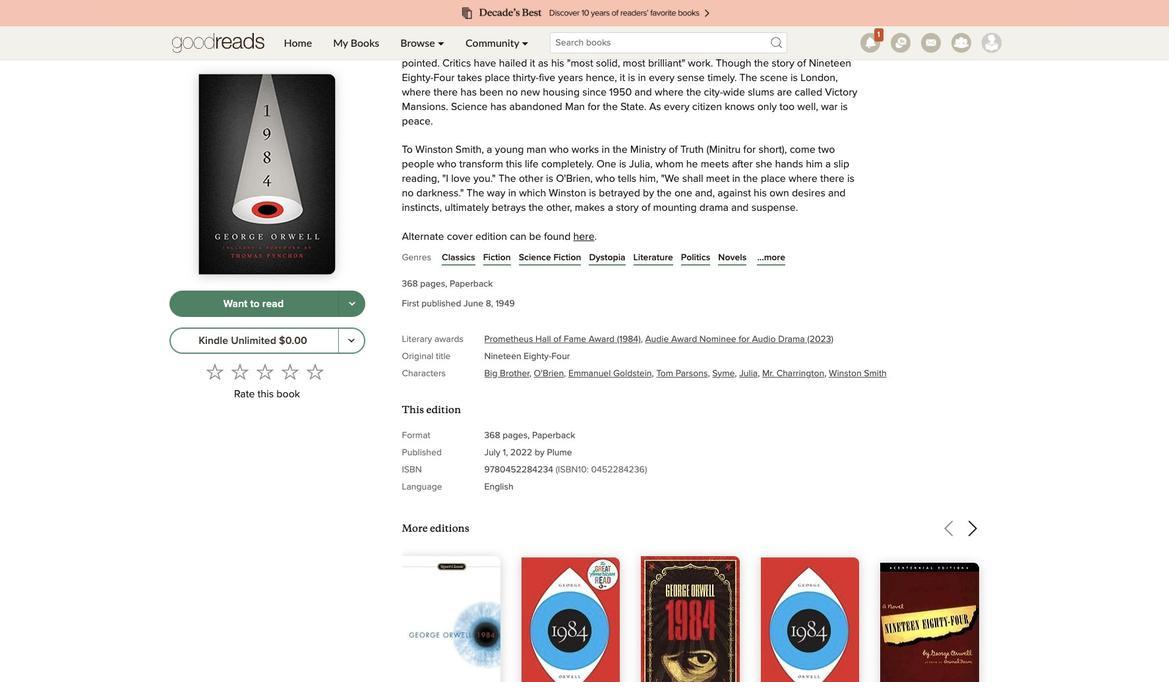 Task type: describe. For each thing, give the bounding box(es) containing it.
there inside to winston smith, a young man who works in the ministry of truth (minitru for short), come two people who transform this life completely. one is julia, whom he meets after she hands him a slip reading, "i love you." the other is o'brien, who tells him, "we shall meet in the place where there is no darkness." the way in which winston is betrayed by the one and, against his own desires and instincts, ultimately betrays the other, makes a story of mounting drama and suspense.
[[821, 174, 845, 184]]

0452284236)
[[591, 466, 647, 475]]

be
[[529, 231, 541, 242]]

alternate
[[402, 231, 444, 242]]

2 vertical spatial a
[[608, 203, 614, 213]]

1
[[878, 31, 880, 39]]

9780452284234
[[485, 466, 554, 475]]

hailed
[[499, 58, 527, 69]]

is up makes
[[589, 188, 596, 199]]

completely.
[[542, 159, 594, 170]]

want to read button
[[169, 291, 339, 317]]

0 horizontal spatial a
[[487, 145, 492, 155]]

community
[[466, 36, 519, 49]]

1 vertical spatial it
[[620, 72, 626, 83]]

is right 'other'
[[546, 174, 554, 184]]

my books link
[[323, 26, 390, 59]]

previous
[[737, 44, 777, 54]]

thirty-
[[513, 72, 539, 83]]

rate 4 out of 5 image
[[282, 364, 299, 381]]

story inside to winston smith, a young man who works in the ministry of truth (minitru for short), come two people who transform this life completely. one is julia, whom he meets after she hands him a slip reading, "i love you." the other is o'brien, who tells him, "we shall meet in the place where there is no darkness." the way in which winston is betrayed by the one and, against his own desires and instincts, ultimately betrays the other, makes a story of mounting drama and suspense.
[[616, 203, 639, 213]]

the up "most
[[567, 44, 582, 54]]

of inside the new novel by george orwell is the major work towards which all his previous writing has pointed. critics have hailed it as his "most solid, most brilliant" work. though the story of nineteen eighty-four takes place thirty-five years hence, it is in every sense timely. the scene is london, where there has been no new housing since 1950 and where the city-wide slums are called victory mansions. science has abandoned man for the state. as every citizen knows only too well, war is peace.
[[797, 58, 807, 69]]

mansions.
[[402, 101, 448, 112]]

the down "we
[[657, 188, 672, 199]]

people
[[402, 159, 435, 170]]

science inside top genres for this book element
[[519, 253, 551, 262]]

1 horizontal spatial four
[[552, 352, 570, 361]]

2 award from the left
[[672, 335, 697, 344]]

and inside the new novel by george orwell is the major work towards which all his previous writing has pointed. critics have hailed it as his "most solid, most brilliant" work. though the story of nineteen eighty-four takes place thirty-five years hence, it is in every sense timely. the scene is london, where there has been no new housing since 1950 and where the city-wide slums are called victory mansions. science has abandoned man for the state. as every citizen knows only too well, war is peace.
[[635, 87, 652, 97]]

audio
[[752, 335, 776, 344]]

1 horizontal spatial his
[[721, 44, 735, 54]]

1 horizontal spatial and
[[732, 203, 749, 213]]

only
[[758, 101, 777, 112]]

, left the audie
[[641, 335, 643, 344]]

4.19
[[531, 11, 573, 34]]

by for george
[[473, 44, 484, 54]]

place inside the new novel by george orwell is the major work towards which all his previous writing has pointed. critics have hailed it as his "most solid, most brilliant" work. though the story of nineteen eighty-four takes place thirty-five years hence, it is in every sense timely. the scene is london, where there has been no new housing since 1950 and where the city-wide slums are called victory mansions. science has abandoned man for the state. as every citizen knows only too well, war is peace.
[[485, 72, 510, 83]]

1 vertical spatial eighty-
[[524, 352, 552, 361]]

years
[[558, 72, 583, 83]]

mounting
[[653, 203, 697, 213]]

four inside the new novel by george orwell is the major work towards which all his previous writing has pointed. critics have hailed it as his "most solid, most brilliant" work. though the story of nineteen eighty-four takes place thirty-five years hence, it is in every sense timely. the scene is london, where there has been no new housing since 1950 and where the city-wide slums are called victory mansions. science has abandoned man for the state. as every citizen knows only too well, war is peace.
[[434, 72, 455, 83]]

june
[[464, 299, 484, 309]]

ministry
[[631, 145, 666, 155]]

, left the 'tom'
[[652, 369, 654, 378]]

peace.
[[402, 116, 433, 126]]

are
[[777, 87, 792, 97]]

rating 4.19 out of 5 image
[[398, 6, 523, 31]]

state.
[[621, 101, 647, 112]]

the down 1950
[[603, 101, 618, 112]]

literature
[[634, 253, 673, 262]]

julia,
[[629, 159, 653, 170]]

politics link
[[681, 251, 711, 264]]

after
[[732, 159, 753, 170]]

ratings
[[625, 15, 653, 24]]

the up one
[[613, 145, 628, 155]]

0 horizontal spatial where
[[402, 87, 431, 97]]

winston smith link
[[829, 369, 887, 378]]

nominee
[[700, 335, 737, 344]]

victory
[[825, 87, 858, 97]]

first
[[402, 299, 419, 309]]

this inside to winston smith, a young man who works in the ministry of truth (minitru for short), come two people who transform this life completely. one is julia, whom he meets after she hands him a slip reading, "i love you." the other is o'brien, who tells him, "we shall meet in the place where there is no darkness." the way in which winston is betrayed by the one and, against his own desires and instincts, ultimately betrays the other, makes a story of mounting drama and suspense.
[[506, 159, 522, 170]]

1 vertical spatial a
[[826, 159, 831, 170]]

0 vertical spatial 368 pages, paperback
[[402, 280, 493, 289]]

book
[[277, 389, 300, 400]]

syme link
[[713, 369, 735, 378]]

to
[[250, 299, 260, 309]]

is up are
[[791, 72, 798, 83]]

1 vertical spatial 368
[[485, 431, 501, 440]]

0 vertical spatial paperback
[[450, 280, 493, 289]]

top genres for this book element
[[402, 250, 1000, 270]]

of left mounting
[[642, 203, 651, 213]]

as
[[650, 101, 661, 112]]

for inside to winston smith, a young man who works in the ministry of truth (minitru for short), come two people who transform this life completely. one is julia, whom he meets after she hands him a slip reading, "i love you." the other is o'brien, who tells him, "we shall meet in the place where there is no darkness." the way in which winston is betrayed by the one and, against his own desires and instincts, ultimately betrays the other, makes a story of mounting drama and suspense.
[[744, 145, 756, 155]]

0 vertical spatial every
[[649, 72, 675, 83]]

literature link
[[634, 251, 673, 264]]

science fiction
[[519, 253, 581, 262]]

most popular books of the past decade image
[[105, 0, 1065, 26]]

by for plume
[[535, 448, 545, 458]]

Search by book title or ISBN text field
[[550, 32, 787, 53]]

, left syme link
[[708, 369, 710, 378]]

title
[[436, 352, 451, 361]]

prometheus
[[485, 335, 533, 344]]

0 horizontal spatial who
[[437, 159, 457, 170]]

o'brien
[[534, 369, 564, 378]]

1 vertical spatial his
[[551, 58, 565, 69]]

home
[[284, 36, 312, 49]]

meet
[[706, 174, 730, 184]]

1 fiction from the left
[[483, 253, 511, 262]]

sense
[[678, 72, 705, 83]]

dystopia link
[[589, 251, 626, 264]]

makes
[[575, 203, 605, 213]]

critics
[[443, 58, 471, 69]]

rating 0 out of 5 group
[[203, 360, 328, 385]]

citizen
[[693, 101, 722, 112]]

is down slip
[[848, 174, 855, 184]]

home link
[[273, 26, 323, 59]]

want
[[224, 299, 248, 309]]

"we
[[661, 174, 680, 184]]

classics link
[[442, 251, 475, 264]]

1 vertical spatial every
[[664, 101, 690, 112]]

kindle unlimited $0.00 link
[[169, 328, 339, 354]]

rate 3 out of 5 image
[[257, 364, 274, 381]]

9780452284234 (isbn10: 0452284236)
[[485, 466, 647, 475]]

1 horizontal spatial edition
[[476, 231, 507, 242]]

no for new
[[506, 87, 518, 97]]

wide
[[723, 87, 745, 97]]

0 vertical spatial new
[[423, 44, 442, 54]]

1 horizontal spatial winston
[[549, 188, 586, 199]]

he
[[687, 159, 698, 170]]

4,403,028 ratings and 109,519 reviews figure
[[581, 11, 724, 27]]

kindle unlimited $0.00
[[199, 336, 307, 346]]

instincts,
[[402, 203, 442, 213]]

1 horizontal spatial pages,
[[503, 431, 530, 440]]

big brother , o'brien , emmanuel goldstein , tom parsons , syme , julia , mr. charrington , winston smith
[[485, 369, 887, 378]]

1 horizontal spatial who
[[549, 145, 569, 155]]

home image
[[172, 26, 264, 59]]

big
[[485, 369, 498, 378]]

0 horizontal spatial it
[[530, 58, 536, 69]]

0 horizontal spatial has
[[461, 87, 477, 97]]

the new novel by george orwell is the major work towards which all his previous writing has pointed. critics have hailed it as his "most solid, most brilliant" work. though the story of nineteen eighty-four takes place thirty-five years hence, it is in every sense timely. the scene is london, where there has been no new housing since 1950 and where the city-wide slums are called victory mansions. science has abandoned man for the state. as every citizen knows only too well, war is peace.
[[402, 44, 858, 126]]

transform
[[460, 159, 503, 170]]

browse
[[401, 36, 435, 49]]

more editions
[[402, 522, 470, 535]]

man
[[527, 145, 547, 155]]

mr. charrington link
[[763, 369, 825, 378]]

is up tells at the top right of page
[[619, 159, 627, 170]]

want to read
[[224, 299, 284, 309]]

2 vertical spatial who
[[596, 174, 615, 184]]

writing
[[780, 44, 811, 54]]

1 horizontal spatial where
[[655, 87, 684, 97]]

where inside to winston smith, a young man who works in the ministry of truth (minitru for short), come two people who transform this life completely. one is julia, whom he meets after she hands him a slip reading, "i love you." the other is o'brien, who tells him, "we shall meet in the place where there is no darkness." the way in which winston is betrayed by the one and, against his own desires and instincts, ultimately betrays the other, makes a story of mounting drama and suspense.
[[789, 174, 818, 184]]

way
[[487, 188, 506, 199]]

...more
[[758, 253, 786, 262]]

1 vertical spatial this
[[258, 389, 274, 400]]

language
[[402, 483, 442, 492]]

young
[[495, 145, 524, 155]]

the up slums at the top of page
[[740, 72, 758, 83]]

, left the emmanuel
[[564, 369, 566, 378]]

the down after
[[744, 174, 758, 184]]

0 horizontal spatial winston
[[416, 145, 453, 155]]

nineteen eighty-four
[[485, 352, 570, 361]]

in up against
[[733, 174, 741, 184]]

brother
[[500, 369, 530, 378]]

other
[[519, 174, 544, 184]]

is down victory
[[841, 101, 848, 112]]

against
[[718, 188, 751, 199]]

tom parsons link
[[657, 369, 708, 378]]

place inside to winston smith, a young man who works in the ministry of truth (minitru for short), come two people who transform this life completely. one is julia, whom he meets after she hands him a slip reading, "i love you." the other is o'brien, who tells him, "we shall meet in the place where there is no darkness." the way in which winston is betrayed by the one and, against his own desires and instincts, ultimately betrays the other, makes a story of mounting drama and suspense.
[[761, 174, 786, 184]]

own
[[770, 188, 790, 199]]

betrayed
[[599, 188, 641, 199]]



Task type: vqa. For each thing, say whether or not it's contained in the screenshot.
the topmost 'heading'
no



Task type: locate. For each thing, give the bounding box(es) containing it.
unlimited
[[231, 336, 276, 346]]

1 vertical spatial place
[[761, 174, 786, 184]]

1 horizontal spatial has
[[491, 101, 507, 112]]

story inside the new novel by george orwell is the major work towards which all his previous writing has pointed. critics have hailed it as his "most solid, most brilliant" work. though the story of nineteen eighty-four takes place thirty-five years hence, it is in every sense timely. the scene is london, where there has been no new housing since 1950 and where the city-wide slums are called victory mansions. science has abandoned man for the state. as every citizen knows only too well, war is peace.
[[772, 58, 795, 69]]

0 horizontal spatial new
[[423, 44, 442, 54]]

1 vertical spatial which
[[519, 188, 546, 199]]

science inside the new novel by george orwell is the major work towards which all his previous writing has pointed. critics have hailed it as his "most solid, most brilliant" work. though the story of nineteen eighty-four takes place thirty-five years hence, it is in every sense timely. the scene is london, where there has been no new housing since 1950 and where the city-wide slums are called victory mansions. science has abandoned man for the state. as every citizen knows only too well, war is peace.
[[451, 101, 488, 112]]

well,
[[798, 101, 819, 112]]

0 horizontal spatial 368
[[402, 280, 418, 289]]

0 horizontal spatial and
[[635, 87, 652, 97]]

▾ left novel
[[438, 36, 445, 49]]

pages, up "2022"
[[503, 431, 530, 440]]

by down him,
[[643, 188, 655, 199]]

rate this book
[[234, 389, 300, 400]]

1 horizontal spatial this
[[506, 159, 522, 170]]

1 horizontal spatial science
[[519, 253, 551, 262]]

brilliant"
[[648, 58, 686, 69]]

new
[[423, 44, 442, 54], [521, 87, 540, 97]]

1 horizontal spatial it
[[620, 72, 626, 83]]

for left audio
[[739, 335, 750, 344]]

a left slip
[[826, 159, 831, 170]]

rate
[[234, 389, 255, 400]]

▾ for browse ▾
[[438, 36, 445, 49]]

by inside to winston smith, a young man who works in the ministry of truth (minitru for short), come two people who transform this life completely. one is julia, whom he meets after she hands him a slip reading, "i love you." the other is o'brien, who tells him, "we shall meet in the place where there is no darkness." the way in which winston is betrayed by the one and, against his own desires and instincts, ultimately betrays the other, makes a story of mounting drama and suspense.
[[643, 188, 655, 199]]

eighty- inside the new novel by george orwell is the major work towards which all his previous writing has pointed. critics have hailed it as his "most solid, most brilliant" work. though the story of nineteen eighty-four takes place thirty-five years hence, it is in every sense timely. the scene is london, where there has been no new housing since 1950 and where the city-wide slums are called victory mansions. science has abandoned man for the state. as every citizen knows only too well, war is peace.
[[402, 72, 434, 83]]

fiction
[[483, 253, 511, 262], [554, 253, 581, 262]]

towards
[[639, 44, 676, 54]]

to
[[402, 145, 413, 155]]

1 ▾ from the left
[[438, 36, 445, 49]]

1 horizontal spatial fiction
[[554, 253, 581, 262]]

come
[[790, 145, 816, 155]]

2 horizontal spatial who
[[596, 174, 615, 184]]

book cover image
[[402, 557, 501, 683], [641, 557, 740, 683], [522, 558, 620, 683], [761, 558, 860, 683], [881, 563, 979, 683]]

parsons
[[676, 369, 708, 378]]

original
[[402, 352, 434, 361]]

(2023)
[[808, 335, 834, 344]]

0 vertical spatial eighty-
[[402, 72, 434, 83]]

award
[[589, 335, 615, 344], [672, 335, 697, 344]]

0 vertical spatial has
[[813, 44, 830, 54]]

emmanuel goldstein link
[[569, 369, 652, 378]]

every right as
[[664, 101, 690, 112]]

here
[[574, 231, 595, 242]]

1 horizontal spatial paperback
[[532, 431, 576, 440]]

, down nineteen eighty-four
[[530, 369, 532, 378]]

it left 'as'
[[530, 58, 536, 69]]

368 pages, paperback
[[402, 280, 493, 289], [485, 431, 576, 440]]

109,519 reviews
[[660, 15, 724, 24]]

his inside to winston smith, a young man who works in the ministry of truth (minitru for short), come two people who transform this life completely. one is julia, whom he meets after she hands him a slip reading, "i love you." the other is o'brien, who tells him, "we shall meet in the place where there is no darkness." the way in which winston is betrayed by the one and, against his own desires and instincts, ultimately betrays the other, makes a story of mounting drama and suspense.
[[754, 188, 767, 199]]

0 vertical spatial science
[[451, 101, 488, 112]]

by right "2022"
[[535, 448, 545, 458]]

new down thirty-
[[521, 87, 540, 97]]

0 vertical spatial it
[[530, 58, 536, 69]]

0 vertical spatial for
[[588, 101, 600, 112]]

0 horizontal spatial nineteen
[[485, 352, 522, 361]]

a down betrayed
[[608, 203, 614, 213]]

edition up fiction link
[[476, 231, 507, 242]]

0 vertical spatial his
[[721, 44, 735, 54]]

0 horizontal spatial his
[[551, 58, 565, 69]]

winston left smith
[[829, 369, 862, 378]]

average rating of 4.19 stars. figure
[[398, 6, 581, 35]]

0 horizontal spatial this
[[258, 389, 274, 400]]

no down reading,
[[402, 188, 414, 199]]

(minitru
[[707, 145, 741, 155]]

which inside the new novel by george orwell is the major work towards which all his previous writing has pointed. critics have hailed it as his "most solid, most brilliant" work. though the story of nineteen eighty-four takes place thirty-five years hence, it is in every sense timely. the scene is london, where there has been no new housing since 1950 and where the city-wide slums are called victory mansions. science has abandoned man for the state. as every citizen knows only too well, war is peace.
[[679, 44, 706, 54]]

first published june 8, 1949
[[402, 299, 515, 309]]

paperback up plume
[[532, 431, 576, 440]]

there down slip
[[821, 174, 845, 184]]

0 horizontal spatial no
[[402, 188, 414, 199]]

the up pointed.
[[402, 44, 420, 54]]

, left julia
[[735, 369, 737, 378]]

winston down o'brien,
[[549, 188, 586, 199]]

charrington
[[777, 369, 825, 378]]

has right writing
[[813, 44, 830, 54]]

has down been
[[491, 101, 507, 112]]

rate 1 out of 5 image
[[206, 364, 224, 381]]

0 horizontal spatial four
[[434, 72, 455, 83]]

eighty- down hall
[[524, 352, 552, 361]]

no inside to winston smith, a young man who works in the ministry of truth (minitru for short), come two people who transform this life completely. one is julia, whom he meets after she hands him a slip reading, "i love you." the other is o'brien, who tells him, "we shall meet in the place where there is no darkness." the way in which winston is betrayed by the one and, against his own desires and instincts, ultimately betrays the other, makes a story of mounting drama and suspense.
[[402, 188, 414, 199]]

for down since
[[588, 101, 600, 112]]

published
[[402, 448, 442, 458]]

0 vertical spatial 368
[[402, 280, 418, 289]]

fiction down found on the left of page
[[554, 253, 581, 262]]

0 vertical spatial this
[[506, 159, 522, 170]]

...more button
[[758, 251, 786, 264]]

there up mansions.
[[434, 87, 458, 97]]

1 vertical spatial there
[[821, 174, 845, 184]]

and right desires
[[829, 188, 846, 199]]

four down critics
[[434, 72, 455, 83]]

the left other,
[[529, 203, 544, 213]]

profile image for test dummy. image
[[982, 33, 1002, 53]]

more
[[402, 522, 428, 535]]

1,
[[503, 448, 508, 458]]

science down be
[[519, 253, 551, 262]]

0 horizontal spatial pages,
[[420, 280, 448, 289]]

genres
[[402, 253, 432, 262]]

nineteen inside the new novel by george orwell is the major work towards which all his previous writing has pointed. critics have hailed it as his "most solid, most brilliant" work. though the story of nineteen eighty-four takes place thirty-five years hence, it is in every sense timely. the scene is london, where there has been no new housing since 1950 and where the city-wide slums are called victory mansions. science has abandoned man for the state. as every citizen knows only too well, war is peace.
[[809, 58, 852, 69]]

0 horizontal spatial science
[[451, 101, 488, 112]]

in down most
[[638, 72, 646, 83]]

award right the audie
[[672, 335, 697, 344]]

rate 5 out of 5 image
[[307, 364, 324, 381]]

which down 'other'
[[519, 188, 546, 199]]

july
[[485, 448, 501, 458]]

0 vertical spatial which
[[679, 44, 706, 54]]

has down takes
[[461, 87, 477, 97]]

is down most
[[628, 72, 636, 83]]

as
[[538, 58, 549, 69]]

who up the "i
[[437, 159, 457, 170]]

o'brien link
[[534, 369, 564, 378]]

where up desires
[[789, 174, 818, 184]]

him,
[[640, 174, 659, 184]]

1 vertical spatial by
[[643, 188, 655, 199]]

1 vertical spatial science
[[519, 253, 551, 262]]

a up transform at the left top of the page
[[487, 145, 492, 155]]

july 1, 2022 by plume
[[485, 448, 572, 458]]

368 up july
[[485, 431, 501, 440]]

0 horizontal spatial ▾
[[438, 36, 445, 49]]

2 horizontal spatial by
[[643, 188, 655, 199]]

his left own
[[754, 188, 767, 199]]

here link
[[574, 231, 595, 242]]

1 horizontal spatial ▾
[[522, 36, 529, 49]]

0 horizontal spatial award
[[589, 335, 615, 344]]

is
[[557, 44, 565, 54], [628, 72, 636, 83], [791, 72, 798, 83], [841, 101, 848, 112], [619, 159, 627, 170], [546, 174, 554, 184], [848, 174, 855, 184], [589, 188, 596, 199]]

for up after
[[744, 145, 756, 155]]

1 horizontal spatial no
[[506, 87, 518, 97]]

hall
[[536, 335, 551, 344]]

community ▾
[[466, 36, 529, 49]]

1 vertical spatial edition
[[426, 404, 461, 416]]

1 horizontal spatial nineteen
[[809, 58, 852, 69]]

0 horizontal spatial edition
[[426, 404, 461, 416]]

no down thirty-
[[506, 87, 518, 97]]

2 vertical spatial by
[[535, 448, 545, 458]]

of
[[797, 58, 807, 69], [669, 145, 678, 155], [642, 203, 651, 213], [554, 335, 562, 344]]

goldstein
[[614, 369, 652, 378]]

kindle
[[199, 336, 228, 346]]

edition
[[476, 231, 507, 242], [426, 404, 461, 416]]

slums
[[748, 87, 775, 97]]

0 horizontal spatial place
[[485, 72, 510, 83]]

by up have
[[473, 44, 484, 54]]

o'brien,
[[556, 174, 593, 184]]

and down against
[[732, 203, 749, 213]]

0 horizontal spatial story
[[616, 203, 639, 213]]

the up way
[[499, 174, 516, 184]]

tells
[[618, 174, 637, 184]]

by inside the new novel by george orwell is the major work towards which all his previous writing has pointed. critics have hailed it as his "most solid, most brilliant" work. though the story of nineteen eighty-four takes place thirty-five years hence, it is in every sense timely. the scene is london, where there has been no new housing since 1950 and where the city-wide slums are called victory mansions. science has abandoned man for the state. as every citizen knows only too well, war is peace.
[[473, 44, 484, 54]]

is right "orwell"
[[557, 44, 565, 54]]

where
[[402, 87, 431, 97], [655, 87, 684, 97], [789, 174, 818, 184]]

in up one
[[602, 145, 610, 155]]

2 vertical spatial for
[[739, 335, 750, 344]]

eighty- down pointed.
[[402, 72, 434, 83]]

0 vertical spatial story
[[772, 58, 795, 69]]

1 horizontal spatial a
[[608, 203, 614, 213]]

1 horizontal spatial by
[[535, 448, 545, 458]]

2 vertical spatial and
[[732, 203, 749, 213]]

368 pages, paperback up 'published'
[[402, 280, 493, 289]]

1950
[[610, 87, 632, 97]]

story down betrayed
[[616, 203, 639, 213]]

the down sense
[[687, 87, 702, 97]]

there inside the new novel by george orwell is the major work towards which all his previous writing has pointed. critics have hailed it as his "most solid, most brilliant" work. though the story of nineteen eighty-four takes place thirty-five years hence, it is in every sense timely. the scene is london, where there has been no new housing since 1950 and where the city-wide slums are called victory mansions. science has abandoned man for the state. as every citizen knows only too well, war is peace.
[[434, 87, 458, 97]]

None search field
[[539, 32, 798, 53]]

0 vertical spatial there
[[434, 87, 458, 97]]

every down brilliant" at right top
[[649, 72, 675, 83]]

housing
[[543, 87, 580, 97]]

of down writing
[[797, 58, 807, 69]]

takes
[[458, 72, 482, 83]]

isbn
[[402, 466, 422, 475]]

1 vertical spatial paperback
[[532, 431, 576, 440]]

which inside to winston smith, a young man who works in the ministry of truth (minitru for short), come two people who transform this life completely. one is julia, whom he meets after she hands him a slip reading, "i love you." the other is o'brien, who tells him, "we shall meet in the place where there is no darkness." the way in which winston is betrayed by the one and, against his own desires and instincts, ultimately betrays the other, makes a story of mounting drama and suspense.
[[519, 188, 546, 199]]

0 vertical spatial no
[[506, 87, 518, 97]]

0 vertical spatial who
[[549, 145, 569, 155]]

(isbn10:
[[556, 466, 589, 475]]

2 ▾ from the left
[[522, 36, 529, 49]]

pointed.
[[402, 58, 440, 69]]

0 horizontal spatial fiction
[[483, 253, 511, 262]]

my
[[333, 36, 348, 49]]

0 horizontal spatial there
[[434, 87, 458, 97]]

abandoned
[[510, 101, 563, 112]]

has
[[813, 44, 830, 54], [461, 87, 477, 97], [491, 101, 507, 112]]

edition right the this
[[426, 404, 461, 416]]

1 vertical spatial 368 pages, paperback
[[485, 431, 576, 440]]

, left winston smith link
[[825, 369, 827, 378]]

1 horizontal spatial new
[[521, 87, 540, 97]]

of up whom
[[669, 145, 678, 155]]

2 horizontal spatial winston
[[829, 369, 862, 378]]

1 vertical spatial for
[[744, 145, 756, 155]]

368 up first
[[402, 280, 418, 289]]

0 vertical spatial by
[[473, 44, 484, 54]]

368 pages, paperback up july 1, 2022 by plume at the left
[[485, 431, 576, 440]]

1 horizontal spatial place
[[761, 174, 786, 184]]

2 vertical spatial has
[[491, 101, 507, 112]]

2 horizontal spatial and
[[829, 188, 846, 199]]

4,403,028 ratings
[[581, 15, 653, 24]]

the up ultimately
[[467, 188, 485, 199]]

1 vertical spatial who
[[437, 159, 457, 170]]

1 vertical spatial pages,
[[503, 431, 530, 440]]

emmanuel
[[569, 369, 611, 378]]

1 vertical spatial no
[[402, 188, 414, 199]]

0 vertical spatial pages,
[[420, 280, 448, 289]]

place up been
[[485, 72, 510, 83]]

fame
[[564, 335, 587, 344]]

prometheus hall of fame award (1984) , audie award nominee for audio drama (2023)
[[485, 335, 834, 344]]

▾ for community ▾
[[522, 36, 529, 49]]

no for darkness."
[[402, 188, 414, 199]]

who up completely.
[[549, 145, 569, 155]]

english
[[485, 483, 514, 492]]

1 vertical spatial and
[[829, 188, 846, 199]]

whom
[[656, 159, 684, 170]]

one
[[597, 159, 617, 170]]

where up mansions.
[[402, 87, 431, 97]]

2 horizontal spatial a
[[826, 159, 831, 170]]

a
[[487, 145, 492, 155], [826, 159, 831, 170], [608, 203, 614, 213]]

1 award from the left
[[589, 335, 615, 344]]

0 vertical spatial place
[[485, 72, 510, 83]]

rate this book element
[[169, 360, 365, 405]]

8,
[[486, 299, 493, 309]]

winston
[[416, 145, 453, 155], [549, 188, 586, 199], [829, 369, 862, 378]]

1 vertical spatial winston
[[549, 188, 586, 199]]

format
[[402, 431, 431, 440]]

who down one
[[596, 174, 615, 184]]

where up as
[[655, 87, 684, 97]]

new up pointed.
[[423, 44, 442, 54]]

which up work.
[[679, 44, 706, 54]]

no inside the new novel by george orwell is the major work towards which all his previous writing has pointed. critics have hailed it as his "most solid, most brilliant" work. though the story of nineteen eighty-four takes place thirty-five years hence, it is in every sense timely. the scene is london, where there has been no new housing since 1950 and where the city-wide slums are called victory mansions. science has abandoned man for the state. as every citizen knows only too well, war is peace.
[[506, 87, 518, 97]]

0 horizontal spatial which
[[519, 188, 546, 199]]

smith,
[[456, 145, 484, 155]]

in inside the new novel by george orwell is the major work towards which all his previous writing has pointed. critics have hailed it as his "most solid, most brilliant" work. though the story of nineteen eighty-four takes place thirty-five years hence, it is in every sense timely. the scene is london, where there has been no new housing since 1950 and where the city-wide slums are called victory mansions. science has abandoned man for the state. as every citizen knows only too well, war is peace.
[[638, 72, 646, 83]]

0 vertical spatial winston
[[416, 145, 453, 155]]

2 fiction from the left
[[554, 253, 581, 262]]

of right hall
[[554, 335, 562, 344]]

this down the young
[[506, 159, 522, 170]]

, left mr.
[[758, 369, 760, 378]]

1 vertical spatial new
[[521, 87, 540, 97]]

▾ right george at the top of page
[[522, 36, 529, 49]]

drama
[[700, 203, 729, 213]]

2 horizontal spatial his
[[754, 188, 767, 199]]

and,
[[695, 188, 715, 199]]

science down been
[[451, 101, 488, 112]]

fiction down alternate cover edition can be found here .
[[483, 253, 511, 262]]

2 horizontal spatial where
[[789, 174, 818, 184]]

browse ▾ link
[[390, 26, 455, 59]]

classics
[[442, 253, 475, 262]]

1 horizontal spatial there
[[821, 174, 845, 184]]

pages, up 'published'
[[420, 280, 448, 289]]

his right 'as'
[[551, 58, 565, 69]]

syme
[[713, 369, 735, 378]]

0 horizontal spatial by
[[473, 44, 484, 54]]

1949
[[496, 299, 515, 309]]

politics
[[681, 253, 711, 262]]

for inside the new novel by george orwell is the major work towards which all his previous writing has pointed. critics have hailed it as his "most solid, most brilliant" work. though the story of nineteen eighty-four takes place thirty-five years hence, it is in every sense timely. the scene is london, where there has been no new housing since 1950 and where the city-wide slums are called victory mansions. science has abandoned man for the state. as every citizen knows only too well, war is peace.
[[588, 101, 600, 112]]

nineteen up big brother link
[[485, 352, 522, 361]]

one
[[675, 188, 693, 199]]

she
[[756, 159, 773, 170]]

city-
[[704, 87, 723, 97]]

this right rate at the left bottom of the page
[[258, 389, 274, 400]]

0 vertical spatial a
[[487, 145, 492, 155]]

paperback up june
[[450, 280, 493, 289]]

reading,
[[402, 174, 440, 184]]

who
[[549, 145, 569, 155], [437, 159, 457, 170], [596, 174, 615, 184]]

it up 1950
[[620, 72, 626, 83]]

109,519
[[660, 15, 690, 24]]

winston up people
[[416, 145, 453, 155]]

reviews
[[693, 15, 724, 24]]

award right fame
[[589, 335, 615, 344]]

story up scene
[[772, 58, 795, 69]]

2 vertical spatial winston
[[829, 369, 862, 378]]

0 horizontal spatial eighty-
[[402, 72, 434, 83]]

0 vertical spatial nineteen
[[809, 58, 852, 69]]

there
[[434, 87, 458, 97], [821, 174, 845, 184]]

nineteen up london, in the top right of the page
[[809, 58, 852, 69]]

0 vertical spatial four
[[434, 72, 455, 83]]

read
[[262, 299, 284, 309]]

his right 'all'
[[721, 44, 735, 54]]

(1984)
[[617, 335, 641, 344]]

the down the previous on the right top
[[754, 58, 769, 69]]

1 vertical spatial story
[[616, 203, 639, 213]]

rate 2 out of 5 image
[[232, 364, 249, 381]]

four up o'brien link on the bottom left
[[552, 352, 570, 361]]

in up betrays
[[508, 188, 517, 199]]

1 horizontal spatial story
[[772, 58, 795, 69]]

1 vertical spatial has
[[461, 87, 477, 97]]

novel
[[445, 44, 470, 54]]



